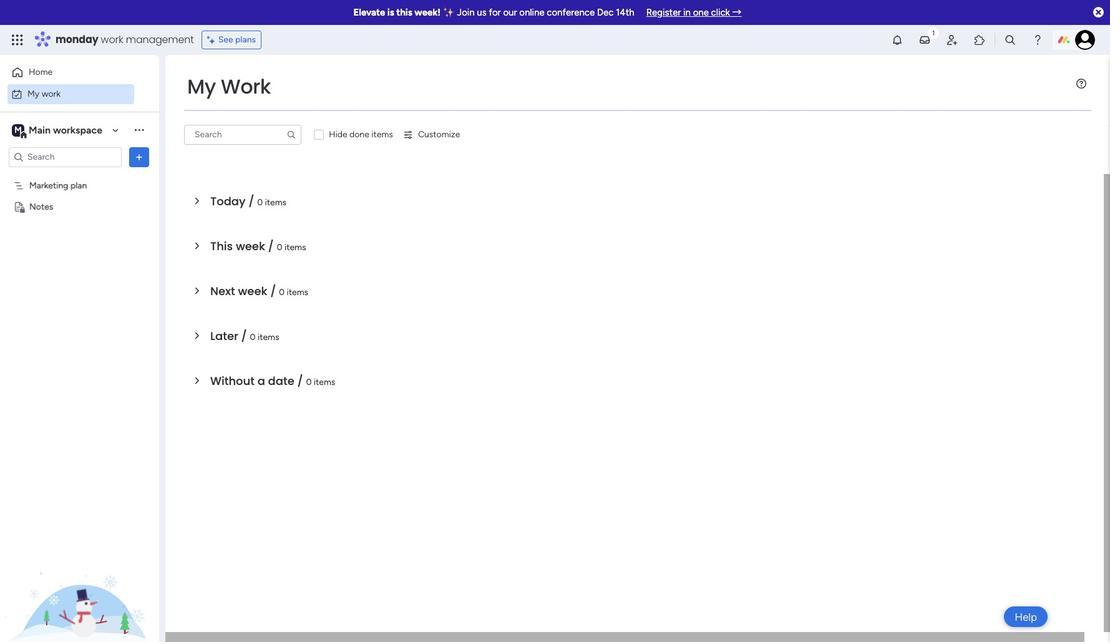 Task type: vqa. For each thing, say whether or not it's contained in the screenshot.
the leftmost Quick Search
no



Task type: locate. For each thing, give the bounding box(es) containing it.
1 horizontal spatial my
[[187, 72, 216, 101]]

us
[[477, 7, 487, 18]]

/
[[273, 126, 279, 142], [249, 194, 254, 209], [268, 239, 274, 254], [270, 284, 276, 299], [241, 328, 247, 344], [298, 373, 303, 389]]

today
[[210, 194, 246, 209]]

/ left 1
[[273, 126, 279, 142]]

elevate
[[354, 7, 385, 18]]

lottie animation element
[[0, 516, 159, 643]]

items up this week / 0 items at top left
[[265, 197, 287, 208]]

dates
[[238, 126, 270, 142]]

0 horizontal spatial work
[[42, 88, 61, 99]]

home button
[[7, 62, 134, 82]]

0 right date
[[306, 377, 312, 388]]

items up without a date / 0 items
[[258, 332, 279, 343]]

monday work management
[[56, 32, 194, 47]]

list box
[[0, 172, 159, 386]]

1 horizontal spatial work
[[101, 32, 123, 47]]

items inside without a date / 0 items
[[314, 377, 336, 388]]

Search in workspace field
[[26, 150, 104, 164]]

0 vertical spatial work
[[101, 32, 123, 47]]

week right 'this'
[[236, 239, 265, 254]]

my left work
[[187, 72, 216, 101]]

1 image
[[929, 26, 940, 40]]

one
[[694, 7, 709, 18]]

see
[[218, 34, 233, 45]]

0 right later
[[250, 332, 256, 343]]

option
[[0, 174, 159, 177]]

help image
[[1032, 34, 1045, 46]]

a
[[258, 373, 265, 389]]

week for this
[[236, 239, 265, 254]]

/ right date
[[298, 373, 303, 389]]

0
[[257, 197, 263, 208], [277, 242, 283, 253], [279, 287, 285, 298], [250, 332, 256, 343], [306, 377, 312, 388]]

work right monday
[[101, 32, 123, 47]]

inbox image
[[919, 34, 932, 46]]

apps image
[[974, 34, 987, 46]]

item
[[288, 130, 305, 141]]

hide done items
[[329, 129, 393, 140]]

workspace image
[[12, 123, 24, 137]]

this
[[210, 239, 233, 254]]

in
[[684, 7, 691, 18]]

invite members image
[[947, 34, 959, 46]]

items inside next week / 0 items
[[287, 287, 309, 298]]

online
[[520, 7, 545, 18]]

14th
[[616, 7, 635, 18]]

is
[[388, 7, 394, 18]]

for
[[489, 7, 501, 18]]

later
[[210, 328, 238, 344]]

0 up next week / 0 items
[[277, 242, 283, 253]]

see plans button
[[202, 31, 262, 49]]

see plans
[[218, 34, 256, 45]]

register in one click → link
[[647, 7, 742, 18]]

this week / 0 items
[[210, 239, 306, 254]]

dec
[[597, 7, 614, 18]]

0 vertical spatial week
[[236, 239, 265, 254]]

items up next week / 0 items
[[285, 242, 306, 253]]

register
[[647, 7, 682, 18]]

0 inside without a date / 0 items
[[306, 377, 312, 388]]

notifications image
[[892, 34, 904, 46]]

0 horizontal spatial my
[[27, 88, 39, 99]]

workspace selection element
[[12, 123, 104, 139]]

kendall parks image
[[1076, 30, 1096, 50]]

marketing
[[29, 180, 68, 191]]

next
[[210, 284, 235, 299]]

0 down this week / 0 items at top left
[[279, 287, 285, 298]]

week
[[236, 239, 265, 254], [238, 284, 268, 299]]

past
[[210, 126, 235, 142]]

None search field
[[184, 125, 302, 145]]

my down home
[[27, 88, 39, 99]]

work for my
[[42, 88, 61, 99]]

1 vertical spatial week
[[238, 284, 268, 299]]

main
[[29, 124, 51, 136]]

my
[[187, 72, 216, 101], [27, 88, 39, 99]]

0 right today
[[257, 197, 263, 208]]

1
[[282, 130, 285, 141]]

hide
[[329, 129, 348, 140]]

today / 0 items
[[210, 194, 287, 209]]

1 vertical spatial work
[[42, 88, 61, 99]]

menu image
[[1077, 79, 1087, 89]]

search everything image
[[1005, 34, 1017, 46]]

0 inside this week / 0 items
[[277, 242, 283, 253]]

later / 0 items
[[210, 328, 279, 344]]

week right next
[[238, 284, 268, 299]]

work inside my work button
[[42, 88, 61, 99]]

work
[[221, 72, 271, 101]]

work down home
[[42, 88, 61, 99]]

0 inside today / 0 items
[[257, 197, 263, 208]]

work
[[101, 32, 123, 47], [42, 88, 61, 99]]

items
[[372, 129, 393, 140], [265, 197, 287, 208], [285, 242, 306, 253], [287, 287, 309, 298], [258, 332, 279, 343], [314, 377, 336, 388]]

my inside button
[[27, 88, 39, 99]]

items down this week / 0 items at top left
[[287, 287, 309, 298]]

items right date
[[314, 377, 336, 388]]



Task type: describe. For each thing, give the bounding box(es) containing it.
items inside later / 0 items
[[258, 332, 279, 343]]

items inside today / 0 items
[[265, 197, 287, 208]]

work for monday
[[101, 32, 123, 47]]

this
[[397, 7, 413, 18]]

✨
[[443, 7, 455, 18]]

customize button
[[398, 125, 465, 145]]

next week / 0 items
[[210, 284, 309, 299]]

without a date / 0 items
[[210, 373, 336, 389]]

plan
[[71, 180, 87, 191]]

items inside this week / 0 items
[[285, 242, 306, 253]]

main workspace
[[29, 124, 102, 136]]

join
[[457, 7, 475, 18]]

workspace options image
[[133, 124, 145, 136]]

/ right today
[[249, 194, 254, 209]]

plans
[[235, 34, 256, 45]]

search image
[[287, 130, 297, 140]]

management
[[126, 32, 194, 47]]

items right done
[[372, 129, 393, 140]]

/ up next week / 0 items
[[268, 239, 274, 254]]

my work
[[187, 72, 271, 101]]

monday
[[56, 32, 98, 47]]

my for my work
[[187, 72, 216, 101]]

Filter dashboard by text search field
[[184, 125, 302, 145]]

done
[[350, 129, 370, 140]]

marketing plan
[[29, 180, 87, 191]]

without
[[210, 373, 255, 389]]

/ down this week / 0 items at top left
[[270, 284, 276, 299]]

help
[[1015, 611, 1038, 624]]

workspace
[[53, 124, 102, 136]]

m
[[14, 125, 22, 135]]

options image
[[133, 151, 145, 163]]

conference
[[547, 7, 595, 18]]

private board image
[[13, 201, 25, 213]]

select product image
[[11, 34, 24, 46]]

0 inside later / 0 items
[[250, 332, 256, 343]]

lottie animation image
[[0, 516, 159, 643]]

elevate is this week! ✨ join us for our online conference dec 14th
[[354, 7, 635, 18]]

notes
[[29, 201, 53, 212]]

/ right later
[[241, 328, 247, 344]]

help button
[[1005, 607, 1048, 628]]

our
[[504, 7, 517, 18]]

0 inside next week / 0 items
[[279, 287, 285, 298]]

list box containing marketing plan
[[0, 172, 159, 386]]

customize
[[418, 129, 460, 140]]

week!
[[415, 7, 441, 18]]

my for my work
[[27, 88, 39, 99]]

→
[[733, 7, 742, 18]]

home
[[29, 67, 53, 77]]

past dates / 1 item
[[210, 126, 305, 142]]

my work
[[27, 88, 61, 99]]

date
[[268, 373, 295, 389]]

register in one click →
[[647, 7, 742, 18]]

click
[[712, 7, 731, 18]]

my work button
[[7, 84, 134, 104]]

week for next
[[238, 284, 268, 299]]



